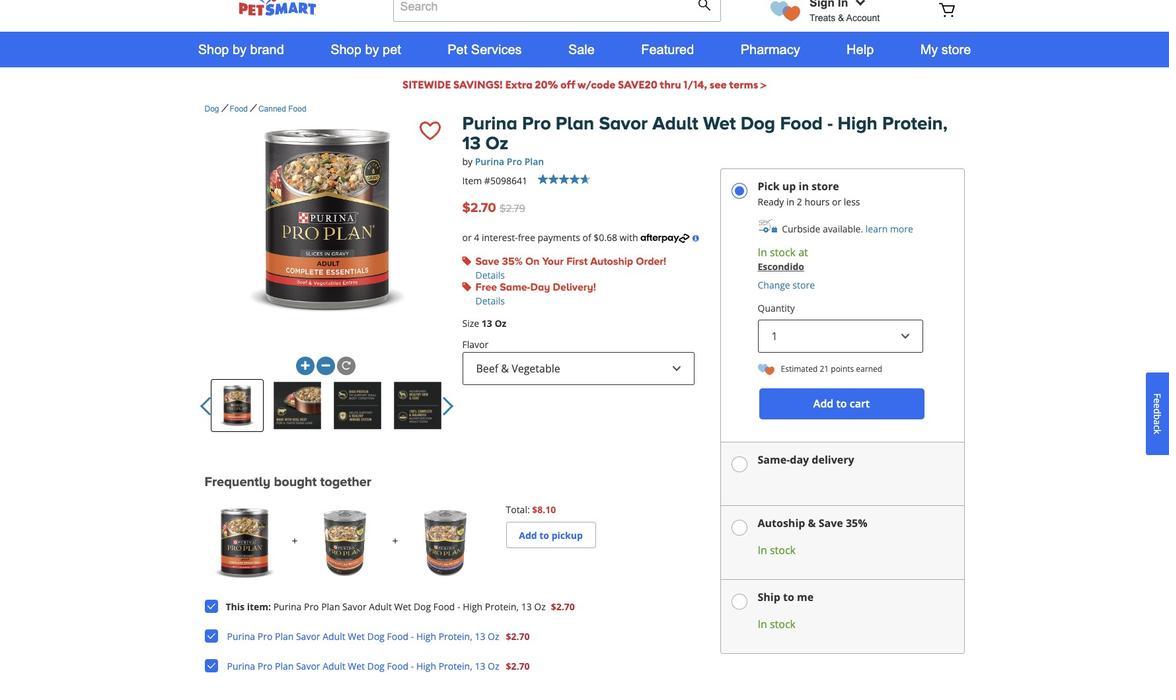 Task type: locate. For each thing, give the bounding box(es) containing it.
autoship down $0.68
[[591, 255, 633, 269]]

b
[[1152, 414, 1164, 420]]

ready
[[758, 196, 784, 208]]

same-
[[500, 281, 531, 295], [758, 453, 790, 467]]

0 vertical spatial in stock
[[758, 544, 796, 558]]

1 horizontal spatial purina pro plan savor adult wet dog food - high protein, 13 oz image
[[305, 504, 384, 583]]

k
[[1152, 430, 1164, 434]]

wet inside purina pro plan savor adult wet dog food - high protein, 13 oz by purina pro plan
[[703, 113, 736, 136]]

high
[[838, 113, 878, 136], [463, 601, 483, 614], [416, 631, 436, 643], [416, 661, 436, 673]]

quantity
[[758, 302, 795, 315]]

food inside purina pro plan savor adult wet dog food - high protein, 13 oz by purina pro plan
[[780, 113, 823, 136]]

1 vertical spatial same-
[[758, 453, 790, 467]]

add
[[814, 397, 834, 411]]

this item: purina pro plan savor adult wet dog food - high protein, 13 oz
[[226, 601, 546, 614]]

0 horizontal spatial purina pro plan savor adult wet dog food - high protein, 13 oz image
[[205, 504, 284, 583]]

0 horizontal spatial shop
[[198, 42, 229, 57]]

1 purina pro plan savor adult wet dog food - high protein, 13 oz from the top
[[227, 631, 500, 643]]

2 vertical spatial store
[[793, 279, 815, 292]]

stock down "autoship & save 35%"
[[770, 544, 796, 558]]

total: $8.10
[[506, 504, 556, 516]]

save
[[476, 255, 500, 269], [819, 516, 843, 531]]

&
[[838, 13, 845, 23], [808, 516, 816, 531]]

stock down ship to me
[[770, 617, 796, 632]]

wet
[[703, 113, 736, 136], [394, 601, 411, 614], [348, 631, 365, 643], [348, 661, 365, 673]]

2 tag image from the top
[[462, 282, 472, 291]]

1 horizontal spatial to
[[837, 397, 847, 411]]

stock for ship
[[770, 617, 796, 632]]

store inside pick up in store ready in 2 hours or less
[[812, 179, 839, 194]]

1 vertical spatial stock
[[770, 544, 796, 558]]

0 vertical spatial tag image
[[462, 256, 472, 266]]

0 vertical spatial to
[[837, 397, 847, 411]]

0 horizontal spatial to
[[783, 590, 795, 605]]

in stock
[[758, 544, 796, 558], [758, 617, 796, 632]]

2 stock from the top
[[770, 544, 796, 558]]

in down ship
[[758, 617, 767, 632]]

purina pro plan savor adult wet dog food - high protein, 13 oz for first purina pro plan savor adult wet dog food - high protein, 13 oz link
[[227, 631, 500, 643]]

0 horizontal spatial by
[[233, 42, 247, 57]]

free same-day delivery!
[[476, 281, 596, 295]]

size
[[462, 317, 479, 330]]

1 stock from the top
[[770, 245, 796, 260]]

see
[[710, 78, 727, 91]]

total:
[[506, 504, 530, 516]]

1 vertical spatial to
[[783, 590, 795, 605]]

0 vertical spatial &
[[838, 13, 845, 23]]

1 vertical spatial autoship
[[758, 516, 806, 531]]

f e e d b a c k
[[1152, 393, 1164, 434]]

0 horizontal spatial same-
[[500, 281, 531, 295]]

stock up escondido
[[770, 245, 796, 260]]

delivery!
[[553, 281, 596, 295]]

None checkbox
[[205, 629, 220, 645], [205, 659, 220, 674], [205, 629, 220, 645], [205, 659, 220, 674]]

item # 5098641
[[462, 175, 528, 187]]

1 vertical spatial tag image
[[462, 282, 472, 291]]

1 vertical spatial or
[[462, 231, 472, 244]]

services
[[471, 42, 522, 57]]

21
[[820, 364, 829, 375]]

1 tag image from the top
[[462, 256, 472, 266]]

food
[[230, 104, 248, 114], [288, 104, 307, 114], [780, 113, 823, 136], [434, 601, 455, 614], [387, 631, 409, 643], [387, 661, 409, 673]]

- inside purina pro plan savor adult wet dog food - high protein, 13 oz by purina pro plan
[[828, 113, 833, 136]]

pro
[[522, 113, 551, 136], [507, 155, 522, 168], [304, 601, 319, 614], [258, 631, 273, 643], [258, 661, 273, 673]]

1 horizontal spatial pet
[[448, 42, 468, 57]]

0 vertical spatial 35%
[[502, 255, 523, 269]]

stock for autoship
[[770, 544, 796, 558]]

1 e from the top
[[1152, 398, 1164, 403]]

shop by pet link
[[307, 32, 425, 67]]

or inside pick up in store ready in 2 hours or less
[[832, 196, 842, 208]]

1 horizontal spatial 35%
[[846, 516, 868, 531]]

d
[[1152, 409, 1164, 414]]

sale link
[[545, 32, 618, 67]]

save down the delivery
[[819, 516, 843, 531]]

food link
[[230, 104, 248, 114]]

canned food link
[[258, 104, 307, 114]]

store up hours
[[812, 179, 839, 194]]

1 details link from the top
[[476, 269, 505, 281]]

tag image for free same-day delivery!
[[462, 282, 472, 291]]

c
[[1152, 425, 1164, 430]]

dog
[[205, 104, 219, 114]]

1/14,
[[684, 78, 708, 91]]

savor
[[599, 113, 648, 136], [343, 601, 367, 614], [296, 631, 320, 643], [296, 661, 320, 673]]

0 vertical spatial autoship
[[591, 255, 633, 269]]

3 stock from the top
[[770, 617, 796, 632]]

pet services
[[448, 42, 522, 57]]

in stock for ship
[[758, 617, 796, 632]]

2 e from the top
[[1152, 403, 1164, 409]]

save20
[[618, 78, 658, 91]]

0 vertical spatial same-
[[500, 281, 531, 295]]

1 in stock from the top
[[758, 544, 796, 558]]

in stock down ship
[[758, 617, 796, 632]]

1 details from the top
[[476, 269, 505, 281]]

2 details link from the top
[[476, 295, 505, 307]]

tag image left free
[[462, 282, 472, 291]]

petsmart image
[[215, 0, 340, 16]]

1 vertical spatial purina pro plan savor adult wet dog food - high protein, 13 oz link
[[223, 657, 504, 674]]

2 horizontal spatial purina pro plan savor adult wet dog food - high protein, 13 oz image
[[406, 504, 485, 583]]

sd element
[[732, 457, 747, 473]]

adult
[[653, 113, 699, 136], [369, 601, 392, 614], [323, 631, 346, 643], [323, 661, 346, 673]]

1 vertical spatial 35%
[[846, 516, 868, 531]]

2 shop from the left
[[331, 42, 362, 57]]

tag image
[[462, 256, 472, 266], [462, 282, 472, 291]]

0 vertical spatial stock
[[770, 245, 796, 260]]

2 in stock from the top
[[758, 617, 796, 632]]

zoomout image
[[322, 362, 330, 370]]

with
[[620, 231, 638, 244]]

zoomin image
[[301, 362, 310, 370]]

store right my
[[942, 42, 971, 57]]

0 vertical spatial purina pro plan savor adult wet dog food - high protein, 13 oz link
[[223, 627, 504, 647]]

1 horizontal spatial shop
[[331, 42, 362, 57]]

on
[[526, 255, 540, 269]]

or
[[832, 196, 842, 208], [462, 231, 472, 244]]

1 vertical spatial &
[[808, 516, 816, 531]]

0 horizontal spatial pet
[[383, 42, 401, 57]]

0 vertical spatial store
[[942, 42, 971, 57]]

1 horizontal spatial by
[[365, 42, 379, 57]]

extra
[[505, 78, 533, 91]]

to
[[837, 397, 847, 411], [783, 590, 795, 605]]

same- right free
[[500, 281, 531, 295]]

13 inside purina pro plan savor adult wet dog food - high protein, 13 oz by purina pro plan
[[462, 133, 481, 156]]

tag image for save 35% on your first autoship order!
[[462, 256, 472, 266]]

1 horizontal spatial &
[[838, 13, 845, 23]]

dog inside purina pro plan savor adult wet dog food - high protein, 13 oz by purina pro plan
[[741, 113, 776, 136]]

2 horizontal spatial by
[[462, 155, 473, 168]]

your
[[542, 255, 564, 269]]

pet
[[383, 42, 401, 57], [448, 42, 468, 57]]

this
[[226, 601, 245, 614]]

featured link
[[618, 32, 718, 67]]

0 horizontal spatial or
[[462, 231, 472, 244]]

2 vertical spatial stock
[[770, 617, 796, 632]]

& right treats
[[838, 13, 845, 23]]

account
[[847, 13, 880, 23]]

35%
[[502, 255, 523, 269], [846, 516, 868, 531]]

1 horizontal spatial autoship
[[758, 516, 806, 531]]

0 horizontal spatial &
[[808, 516, 816, 531]]

0 horizontal spatial autoship
[[591, 255, 633, 269]]

details up size 13 oz
[[476, 295, 505, 307]]

purina
[[462, 113, 518, 136], [475, 155, 505, 168], [274, 601, 302, 614], [227, 631, 255, 643], [227, 661, 255, 673]]

autoship right auto "element" at the bottom right
[[758, 516, 806, 531]]

w/code
[[578, 78, 616, 91]]

store down escondido
[[793, 279, 815, 292]]

to left cart
[[837, 397, 847, 411]]

0 vertical spatial purina pro plan savor adult wet dog food - high protein, 13 oz
[[227, 631, 500, 643]]

e up d
[[1152, 398, 1164, 403]]

sitewide
[[403, 78, 451, 91]]

stock inside in stock at escondido
[[770, 245, 796, 260]]

2 purina pro plan savor adult wet dog food - high protein, 13 oz from the top
[[227, 661, 500, 673]]

1 vertical spatial purina pro plan savor adult wet dog food - high protein, 13 oz
[[227, 661, 500, 673]]

& down same-day delivery
[[808, 516, 816, 531]]

2 purina pro plan savor adult wet dog food - high protein, 13 oz image from the left
[[305, 504, 384, 583]]

details
[[476, 269, 505, 281], [476, 295, 505, 307]]

0 vertical spatial details
[[476, 269, 505, 281]]

& for save
[[808, 516, 816, 531]]

ship to me
[[758, 590, 814, 605]]

reset image
[[342, 362, 351, 370]]

0 vertical spatial or
[[832, 196, 842, 208]]

to for ship
[[783, 590, 795, 605]]

save up free
[[476, 255, 500, 269]]

store
[[942, 42, 971, 57], [812, 179, 839, 194], [793, 279, 815, 292]]

my
[[921, 42, 938, 57]]

pick up in store ready in 2 hours or less
[[758, 179, 861, 208]]

1 vertical spatial details link
[[476, 295, 505, 307]]

& inside 'link'
[[838, 13, 845, 23]]

more
[[891, 223, 914, 235]]

in up ship
[[758, 544, 767, 558]]

shop
[[198, 42, 229, 57], [331, 42, 362, 57]]

& for account
[[838, 13, 845, 23]]

or left less
[[832, 196, 842, 208]]

1 vertical spatial save
[[819, 516, 843, 531]]

earned
[[856, 364, 883, 375]]

to left me
[[783, 590, 795, 605]]

1 vertical spatial details
[[476, 295, 505, 307]]

0 horizontal spatial 35%
[[502, 255, 523, 269]]

same- right sd element
[[758, 453, 790, 467]]

e down f
[[1152, 403, 1164, 409]]

change store
[[758, 279, 815, 292]]

to inside button
[[837, 397, 847, 411]]

0 vertical spatial save
[[476, 255, 500, 269]]

1 pet from the left
[[383, 42, 401, 57]]

tag image down '$2.70 $2.79'
[[462, 256, 472, 266]]

less
[[844, 196, 861, 208]]

1 shop from the left
[[198, 42, 229, 57]]

0 vertical spatial details link
[[476, 269, 505, 281]]

$2.70
[[462, 200, 496, 217], [551, 601, 575, 614], [506, 631, 530, 643], [506, 661, 530, 673]]

points
[[831, 364, 854, 375]]

details for free
[[476, 295, 505, 307]]

or left 4
[[462, 231, 472, 244]]

in right up
[[799, 179, 809, 194]]

in up escondido
[[758, 245, 767, 260]]

thru
[[660, 78, 681, 91]]

details link up size 13 oz
[[476, 295, 505, 307]]

in left 2
[[787, 196, 795, 208]]

change
[[758, 279, 791, 292]]

1 vertical spatial in stock
[[758, 617, 796, 632]]

None submit
[[698, 0, 715, 15]]

None search field
[[393, 0, 721, 35]]

1 vertical spatial store
[[812, 179, 839, 194]]

treats
[[810, 13, 836, 23]]

auto element
[[732, 521, 747, 536]]

0 horizontal spatial save
[[476, 255, 500, 269]]

details for save
[[476, 269, 505, 281]]

-
[[828, 113, 833, 136], [458, 601, 461, 614], [411, 631, 414, 643], [411, 661, 414, 673]]

None checkbox
[[205, 599, 220, 615]]

details link down interest-
[[476, 269, 505, 281]]

details down interest-
[[476, 269, 505, 281]]

2 pet from the left
[[448, 42, 468, 57]]

purina pro plan savor adult wet dog food - high protein, 13 oz image
[[205, 504, 284, 583], [305, 504, 384, 583], [406, 504, 485, 583]]

dog
[[741, 113, 776, 136], [414, 601, 431, 614], [367, 631, 385, 643], [367, 661, 385, 673]]

1 horizontal spatial or
[[832, 196, 842, 208]]

in stock down "autoship & save 35%"
[[758, 544, 796, 558]]

2 details from the top
[[476, 295, 505, 307]]

1 horizontal spatial save
[[819, 516, 843, 531]]



Task type: describe. For each thing, give the bounding box(es) containing it.
$2.79
[[500, 202, 526, 216]]

same-day delivery
[[758, 453, 855, 467]]

$8.10
[[532, 504, 556, 516]]

high inside purina pro plan savor adult wet dog food - high protein, 13 oz by purina pro plan
[[838, 113, 878, 136]]

of
[[583, 231, 591, 244]]

hours
[[805, 196, 830, 208]]

estimated
[[781, 364, 818, 375]]

in inside in stock at escondido
[[758, 245, 767, 260]]

pet services link
[[425, 32, 545, 67]]

my store
[[921, 42, 971, 57]]

in stock for autoship
[[758, 544, 796, 558]]

canned food
[[258, 104, 307, 114]]

free
[[518, 231, 535, 244]]

or 4 interest-free payments of $0.68 with
[[462, 231, 641, 244]]

shop for shop by pet
[[331, 42, 362, 57]]

not favorited image
[[420, 122, 441, 140]]

savings!
[[453, 78, 503, 91]]

details link for free
[[476, 295, 505, 307]]

curbside available. learn more
[[780, 223, 914, 235]]

curbside
[[782, 223, 821, 235]]

a
[[1152, 420, 1164, 425]]

autoship & save 35%
[[758, 516, 868, 531]]

$2.70 $2.79
[[462, 200, 526, 217]]

treats & account
[[810, 13, 880, 23]]

pharmacy
[[741, 42, 800, 57]]

treats & account link
[[810, 0, 880, 23]]

pharmacy link
[[718, 32, 824, 67]]

5098641
[[491, 175, 528, 187]]

oz inside purina pro plan savor adult wet dog food - high protein, 13 oz by purina pro plan
[[486, 133, 509, 156]]

payments
[[538, 231, 580, 244]]

purina pro plan savor adult wet dog food - high protein, 13 oz for second purina pro plan savor adult wet dog food - high protein, 13 oz link from the top
[[227, 661, 500, 673]]

off
[[561, 78, 575, 91]]

20%
[[535, 78, 558, 91]]

interest-
[[482, 231, 518, 244]]

3 purina pro plan savor adult wet dog food - high protein, 13 oz image from the left
[[406, 504, 485, 583]]

$0.68
[[594, 231, 617, 244]]

available.
[[823, 223, 864, 235]]

learn more link
[[866, 223, 914, 235]]

1 purina pro plan savor adult wet dog food - high protein, 13 oz image from the left
[[205, 504, 284, 583]]

by inside purina pro plan savor adult wet dog food - high protein, 13 oz by purina pro plan
[[462, 155, 473, 168]]

cart
[[850, 397, 870, 411]]

item:
[[247, 601, 271, 614]]

up
[[783, 179, 796, 194]]

loyalty icon image
[[771, 1, 801, 21]]

#
[[485, 175, 491, 187]]

1 horizontal spatial same-
[[758, 453, 790, 467]]

flavor
[[462, 338, 489, 351]]

item
[[462, 175, 482, 187]]

ispu element
[[732, 183, 747, 199]]

add to cart
[[814, 397, 870, 411]]

canned
[[258, 104, 286, 114]]

f e e d b a c k button
[[1146, 373, 1170, 455]]

escondido
[[758, 260, 805, 273]]

learn
[[866, 223, 888, 235]]

pick
[[758, 179, 780, 194]]

2
[[797, 196, 802, 208]]

bought
[[274, 475, 317, 491]]

>
[[761, 78, 767, 91]]

estimated 21 points earned
[[781, 364, 883, 375]]

sth element
[[732, 594, 747, 610]]

details link for save
[[476, 269, 505, 281]]

save 35% on your first autoship order!
[[476, 255, 667, 269]]

free
[[476, 281, 497, 295]]

together
[[320, 475, 372, 491]]

search text field
[[393, 0, 721, 22]]

by for brand
[[233, 42, 247, 57]]

me
[[797, 590, 814, 605]]

store for my store
[[942, 42, 971, 57]]

change store link
[[758, 279, 943, 292]]

size 13 oz
[[462, 317, 507, 330]]

sitewide savings! extra 20% off w/code save20 thru 1/14, see terms > link
[[403, 78, 767, 91]]

terms
[[729, 78, 759, 91]]

first
[[567, 255, 588, 269]]

purina pro plan link
[[475, 155, 544, 168]]

in stock at escondido
[[758, 245, 808, 273]]

brand
[[250, 42, 284, 57]]

dog link
[[205, 104, 219, 114]]

by for pet
[[365, 42, 379, 57]]

f
[[1152, 393, 1164, 398]]

order!
[[636, 255, 667, 269]]

savor inside purina pro plan savor adult wet dog food - high protein, 13 oz by purina pro plan
[[599, 113, 648, 136]]

purina pro plan savor adult wet dog food - high protein, 13 oz by purina pro plan
[[462, 113, 948, 168]]

frequently
[[205, 475, 271, 491]]

protein, inside purina pro plan savor adult wet dog food - high protein, 13 oz by purina pro plan
[[883, 113, 948, 136]]

delivery
[[812, 453, 855, 467]]

store for change store
[[793, 279, 815, 292]]

at
[[799, 245, 808, 260]]

my store link
[[897, 32, 995, 67]]

2 purina pro plan savor adult wet dog food - high protein, 13 oz link from the top
[[223, 657, 504, 674]]

day
[[790, 453, 809, 467]]

shop for shop by brand
[[198, 42, 229, 57]]

4
[[474, 231, 480, 244]]

featured
[[642, 42, 694, 57]]

sitewide savings! extra 20% off w/code save20 thru 1/14, see terms >
[[403, 78, 767, 91]]

day
[[531, 281, 550, 295]]

1 purina pro plan savor adult wet dog food - high protein, 13 oz link from the top
[[223, 627, 504, 647]]

to for add
[[837, 397, 847, 411]]

adult inside purina pro plan savor adult wet dog food - high protein, 13 oz by purina pro plan
[[653, 113, 699, 136]]



Task type: vqa. For each thing, say whether or not it's contained in the screenshot.
the bottom in stock
yes



